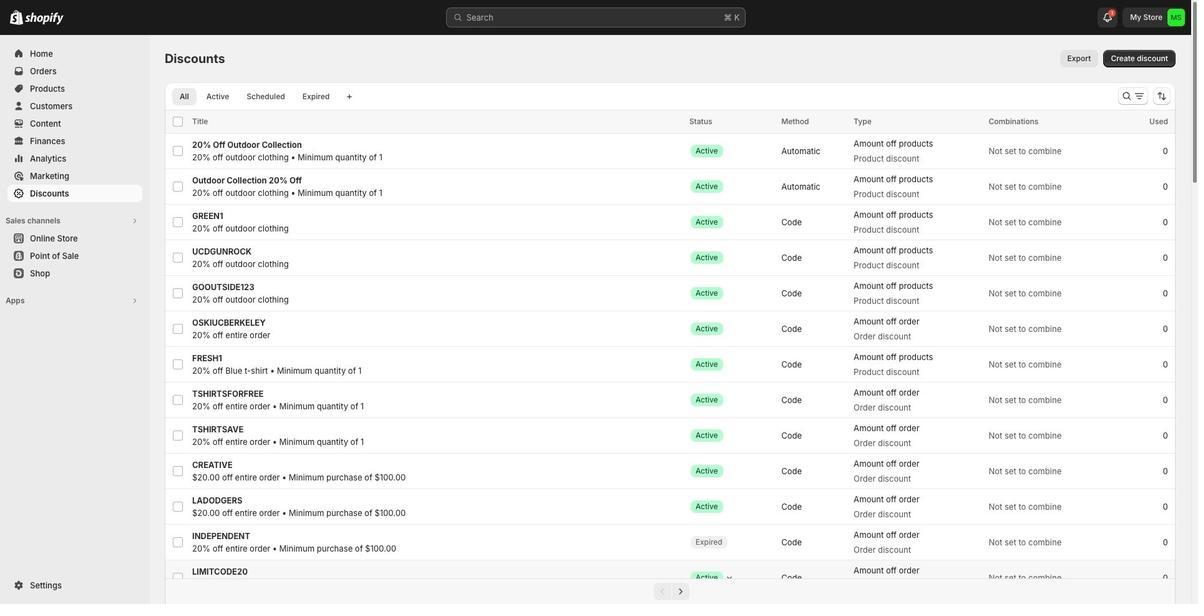 Task type: vqa. For each thing, say whether or not it's contained in the screenshot.
Guide categories group
no



Task type: locate. For each thing, give the bounding box(es) containing it.
my store image
[[1168, 9, 1185, 26]]

pagination element
[[165, 579, 1176, 604]]

tab list
[[170, 87, 340, 105]]

shopify image
[[25, 12, 64, 25]]



Task type: describe. For each thing, give the bounding box(es) containing it.
shopify image
[[10, 10, 23, 25]]



